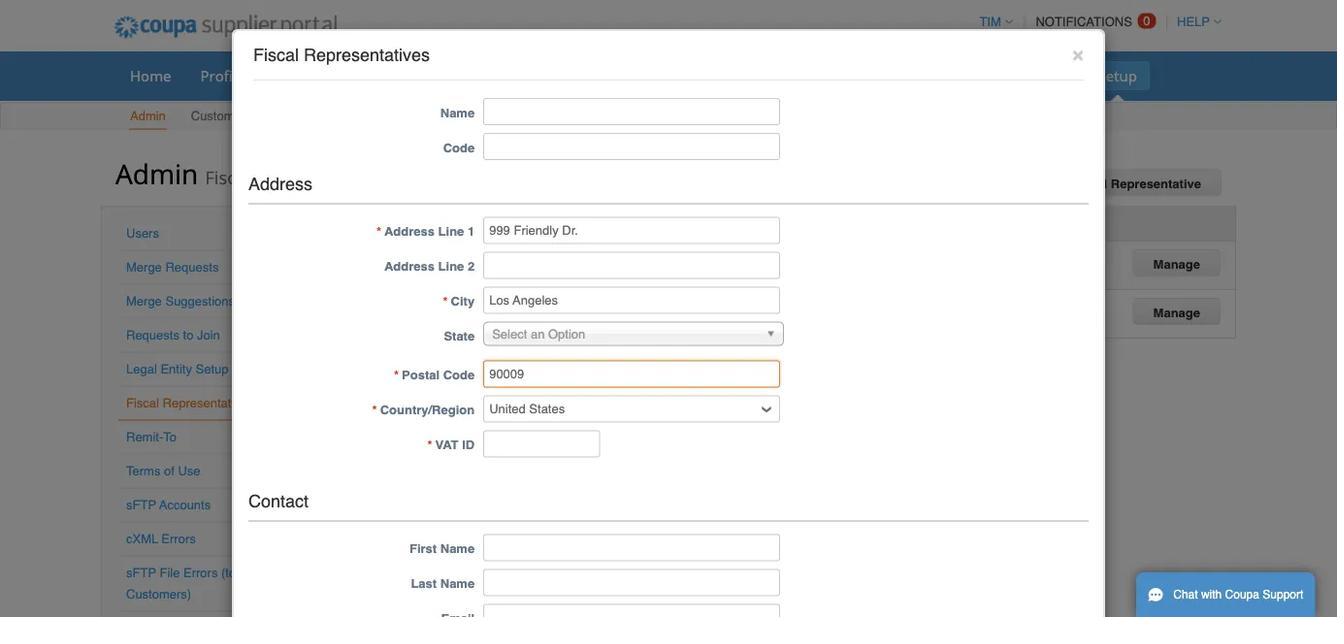 Task type: vqa. For each thing, say whether or not it's contained in the screenshot.
what
no



Task type: locate. For each thing, give the bounding box(es) containing it.
0 vertical spatial merge
[[126, 260, 162, 275]]

0 vertical spatial address
[[248, 174, 313, 194]]

sftp for sftp accounts
[[126, 498, 156, 512]]

None text field
[[483, 287, 780, 314]]

admin fiscal representatives
[[115, 155, 386, 192]]

2 vertical spatial representatives
[[163, 396, 254, 411]]

23432
[[626, 251, 661, 266]]

accounts
[[159, 498, 211, 512]]

1
[[468, 224, 475, 239]]

0 vertical spatial code
[[443, 140, 475, 155]]

1 vertical spatial states
[[474, 299, 509, 314]]

code down sheets
[[443, 140, 475, 155]]

tax
[[627, 216, 647, 231], [801, 216, 822, 231]]

errors
[[161, 532, 196, 546], [183, 566, 218, 580]]

sftp
[[126, 498, 156, 512], [126, 566, 156, 580]]

to
[[183, 328, 193, 343]]

id up 23432
[[651, 216, 663, 231]]

fiscal representatives up orders
[[253, 45, 430, 65]]

code
[[443, 140, 475, 155], [443, 368, 475, 382]]

sftp for sftp file errors (to customers)
[[126, 566, 156, 580]]

representatives inside admin fiscal representatives
[[255, 165, 386, 189]]

1 horizontal spatial id
[[651, 216, 663, 231]]

line left 2 at the left top of page
[[438, 259, 464, 274]]

1 vertical spatial manage
[[1154, 305, 1201, 320]]

2 horizontal spatial setup
[[1098, 66, 1137, 85]]

setup right "customer"
[[249, 109, 282, 123]]

2 sftp from the top
[[126, 566, 156, 580]]

0 horizontal spatial id
[[462, 438, 475, 452]]

support
[[1263, 588, 1304, 602]]

sftp inside sftp file errors (to customers)
[[126, 566, 156, 580]]

city
[[451, 294, 475, 309]]

*
[[376, 224, 381, 239], [443, 294, 448, 309], [394, 368, 399, 382], [372, 403, 377, 417], [427, 438, 432, 452]]

line
[[438, 224, 464, 239], [438, 259, 464, 274]]

2 merge from the top
[[126, 294, 162, 309]]

name right last
[[440, 576, 475, 591]]

united states down 1
[[434, 251, 509, 266]]

0 vertical spatial admin
[[130, 109, 166, 123]]

2
[[468, 259, 475, 274]]

0 vertical spatial requests
[[165, 260, 219, 275]]

united states for first 'manage' link from the bottom of the page
[[434, 299, 509, 314]]

1 vertical spatial merge
[[126, 294, 162, 309]]

states up the select
[[474, 299, 509, 314]]

legal
[[126, 362, 157, 377]]

1 vertical spatial fiscal representatives
[[126, 396, 254, 411]]

setup down join
[[196, 362, 229, 377]]

2 united states from the top
[[434, 299, 509, 314]]

setup right × button
[[1098, 66, 1137, 85]]

fiscal representatives down legal entity setup
[[126, 396, 254, 411]]

2 manage link from the top
[[1133, 298, 1221, 325]]

coupa
[[1225, 588, 1260, 602]]

requests up suggestions
[[165, 260, 219, 275]]

2 vertical spatial name
[[440, 576, 475, 591]]

add-ons
[[1013, 66, 1069, 85]]

First Name text field
[[483, 534, 780, 561]]

address down * address line 1
[[384, 259, 435, 274]]

tax right associated
[[801, 216, 822, 231]]

admin down the admin link
[[115, 155, 198, 192]]

country/region up 2 at the left top of page
[[434, 216, 529, 231]]

postal
[[402, 368, 440, 382]]

setup inside customer setup link
[[249, 109, 282, 123]]

cxml errors
[[126, 532, 196, 546]]

1 line from the top
[[438, 224, 464, 239]]

errors left (to
[[183, 566, 218, 580]]

sourcing
[[924, 66, 984, 85]]

0 vertical spatial setup
[[1098, 66, 1137, 85]]

2 vertical spatial setup
[[196, 362, 229, 377]]

1 vertical spatial country/region
[[380, 403, 475, 417]]

united down 1
[[434, 251, 470, 266]]

address for address
[[248, 174, 313, 194]]

catalogs
[[656, 66, 714, 85]]

0 vertical spatial united states
[[434, 251, 509, 266]]

code right postal
[[443, 368, 475, 382]]

setup link
[[1086, 61, 1150, 90]]

errors down accounts
[[161, 532, 196, 546]]

2 manage from the top
[[1154, 305, 1201, 320]]

2 united from the top
[[434, 299, 470, 314]]

1 vertical spatial name
[[440, 541, 475, 556]]

country/region
[[434, 216, 529, 231], [380, 403, 475, 417]]

requests to join
[[126, 328, 220, 343]]

0 vertical spatial manage
[[1154, 257, 1201, 271]]

setup inside setup link
[[1098, 66, 1137, 85]]

address down customer setup link
[[248, 174, 313, 194]]

service/time sheets
[[350, 66, 486, 85]]

coupa supplier portal image
[[101, 3, 351, 51]]

users
[[126, 226, 159, 241]]

name for first name
[[440, 541, 475, 556]]

representative
[[1111, 177, 1201, 191]]

line left 1
[[438, 224, 464, 239]]

requests
[[165, 260, 219, 275], [126, 328, 179, 343]]

× button
[[1072, 42, 1084, 66]]

last
[[411, 576, 437, 591]]

united
[[434, 251, 470, 266], [434, 299, 470, 314]]

0 vertical spatial fiscal representatives
[[253, 45, 430, 65]]

business
[[743, 66, 803, 85]]

0 horizontal spatial setup
[[196, 362, 229, 377]]

cxml
[[126, 532, 158, 546]]

name right first
[[440, 541, 475, 556]]

add
[[1044, 177, 1068, 191]]

users link
[[126, 226, 159, 241]]

0 vertical spatial line
[[438, 224, 464, 239]]

1 vertical spatial setup
[[249, 109, 282, 123]]

tax up 23432
[[627, 216, 647, 231]]

* for * country/region
[[372, 403, 377, 417]]

address up address line 2
[[384, 224, 435, 239]]

associated tax registrations
[[730, 216, 906, 231]]

1 vertical spatial errors
[[183, 566, 218, 580]]

legal entity setup link
[[126, 362, 229, 377]]

1 horizontal spatial tax
[[801, 216, 822, 231]]

0 vertical spatial country/region
[[434, 216, 529, 231]]

1 vertical spatial united
[[434, 299, 470, 314]]

representatives
[[304, 45, 430, 65], [255, 165, 386, 189], [163, 396, 254, 411]]

orders link
[[261, 61, 333, 90]]

1 vertical spatial line
[[438, 259, 464, 274]]

admin for admin
[[130, 109, 166, 123]]

admin down home link at left top
[[130, 109, 166, 123]]

3 name from the top
[[440, 576, 475, 591]]

1 vertical spatial united states
[[434, 299, 509, 314]]

0 vertical spatial manage link
[[1133, 249, 1221, 277]]

country/region down postal
[[380, 403, 475, 417]]

sftp up customers)
[[126, 566, 156, 580]]

invoices
[[572, 66, 627, 85]]

0 vertical spatial sftp
[[126, 498, 156, 512]]

catalogs link
[[644, 61, 727, 90]]

1 vertical spatial id
[[462, 438, 475, 452]]

errors inside sftp file errors (to customers)
[[183, 566, 218, 580]]

2 name from the top
[[440, 541, 475, 556]]

merge down users "link"
[[126, 260, 162, 275]]

1 manage from the top
[[1154, 257, 1201, 271]]

id right vat at bottom
[[462, 438, 475, 452]]

manage for second 'manage' link from the bottom of the page
[[1154, 257, 1201, 271]]

1 vertical spatial manage link
[[1133, 298, 1221, 325]]

1 united states from the top
[[434, 251, 509, 266]]

asn link
[[502, 61, 556, 90]]

0 vertical spatial states
[[474, 251, 509, 266]]

remit-to
[[126, 430, 177, 444]]

customer
[[191, 109, 246, 123]]

1 vertical spatial code
[[443, 368, 475, 382]]

setup
[[1098, 66, 1137, 85], [249, 109, 282, 123], [196, 362, 229, 377]]

admin
[[130, 109, 166, 123], [115, 155, 198, 192]]

name
[[440, 105, 475, 120], [440, 541, 475, 556], [440, 576, 475, 591]]

service/time sheets link
[[337, 61, 499, 90]]

fiscal down customer setup link
[[205, 165, 250, 189]]

merge
[[126, 260, 162, 275], [126, 294, 162, 309]]

select an option link
[[483, 322, 784, 346]]

1 united from the top
[[434, 251, 470, 266]]

Name text field
[[483, 98, 780, 125]]

an
[[531, 327, 545, 342]]

1 merge from the top
[[126, 260, 162, 275]]

merge down merge requests link
[[126, 294, 162, 309]]

customers)
[[126, 587, 191, 602]]

legal entity setup
[[126, 362, 229, 377]]

1 sftp from the top
[[126, 498, 156, 512]]

None text field
[[483, 217, 780, 244], [483, 361, 780, 388], [483, 431, 600, 458], [483, 217, 780, 244], [483, 361, 780, 388], [483, 431, 600, 458]]

1 horizontal spatial setup
[[249, 109, 282, 123]]

Code text field
[[483, 133, 780, 160]]

select
[[492, 327, 527, 342]]

Last Name text field
[[483, 569, 780, 596]]

manage
[[1154, 257, 1201, 271], [1154, 305, 1201, 320]]

tax id
[[627, 216, 663, 231]]

home link
[[117, 61, 184, 90]]

add-
[[1013, 66, 1044, 85]]

terms of use
[[126, 464, 200, 478]]

1 manage link from the top
[[1133, 249, 1221, 277]]

united states up the state
[[434, 299, 509, 314]]

chat with coupa support
[[1174, 588, 1304, 602]]

name down sheets
[[440, 105, 475, 120]]

* for * address line 1
[[376, 224, 381, 239]]

1 vertical spatial sftp
[[126, 566, 156, 580]]

1 vertical spatial admin
[[115, 155, 198, 192]]

requests left to
[[126, 328, 179, 343]]

united up the state
[[434, 299, 470, 314]]

customer setup
[[191, 109, 282, 123]]

united states
[[434, 251, 509, 266], [434, 299, 509, 314]]

1 vertical spatial representatives
[[255, 165, 386, 189]]

2 vertical spatial address
[[384, 259, 435, 274]]

0 vertical spatial united
[[434, 251, 470, 266]]

fiscal representatives
[[253, 45, 430, 65], [126, 396, 254, 411]]

sftp up cxml
[[126, 498, 156, 512]]

0 vertical spatial name
[[440, 105, 475, 120]]

states down 1
[[474, 251, 509, 266]]

0 horizontal spatial tax
[[627, 216, 647, 231]]



Task type: describe. For each thing, give the bounding box(es) containing it.
terms
[[126, 464, 161, 478]]

2 line from the top
[[438, 259, 464, 274]]

registrations
[[825, 216, 906, 231]]

chat with coupa support button
[[1136, 573, 1315, 617]]

united for first 'manage' link from the bottom of the page
[[434, 299, 470, 314]]

address for address line 2
[[384, 259, 435, 274]]

* address line 1
[[376, 224, 475, 239]]

join
[[197, 328, 220, 343]]

manage for first 'manage' link from the bottom of the page
[[1154, 305, 1201, 320]]

cxml errors link
[[126, 532, 196, 546]]

state
[[444, 329, 475, 344]]

performance
[[807, 66, 895, 85]]

remit-to link
[[126, 430, 177, 444]]

0 vertical spatial id
[[651, 216, 663, 231]]

merge suggestions link
[[126, 294, 235, 309]]

1 name from the top
[[440, 105, 475, 120]]

1 tax from the left
[[627, 216, 647, 231]]

fiscal inside admin fiscal representatives
[[205, 165, 250, 189]]

merge for merge suggestions
[[126, 294, 162, 309]]

service/time
[[350, 66, 437, 85]]

to
[[163, 430, 177, 444]]

add fiscal representative
[[1044, 177, 1201, 191]]

use
[[178, 464, 200, 478]]

customer setup link
[[190, 104, 283, 130]]

suggestions
[[165, 294, 235, 309]]

1 states from the top
[[474, 251, 509, 266]]

0 vertical spatial errors
[[161, 532, 196, 546]]

1 code from the top
[[443, 140, 475, 155]]

associated
[[730, 216, 797, 231]]

0 vertical spatial representatives
[[304, 45, 430, 65]]

2 tax from the left
[[801, 216, 822, 231]]

×
[[1072, 42, 1084, 66]]

fiscal up orders
[[253, 45, 299, 65]]

* vat id
[[427, 438, 475, 452]]

address line 2
[[384, 259, 475, 274]]

united for second 'manage' link from the bottom of the page
[[434, 251, 470, 266]]

2 code from the top
[[443, 368, 475, 382]]

1 vertical spatial requests
[[126, 328, 179, 343]]

* for * vat id
[[427, 438, 432, 452]]

admin for admin fiscal representatives
[[115, 155, 198, 192]]

asn
[[515, 66, 543, 85]]

invoices link
[[560, 61, 640, 90]]

name for last name
[[440, 576, 475, 591]]

* city
[[443, 294, 475, 309]]

fiscal right add
[[1072, 177, 1108, 191]]

* for * postal code
[[394, 368, 399, 382]]

sheets
[[441, 66, 486, 85]]

last name
[[411, 576, 475, 591]]

remit-
[[126, 430, 163, 444]]

file
[[160, 566, 180, 580]]

* postal code
[[394, 368, 475, 382]]

fiscal down legal on the left bottom of page
[[126, 396, 159, 411]]

profile link
[[188, 61, 257, 90]]

select an option
[[492, 327, 585, 342]]

vat
[[435, 438, 459, 452]]

admin link
[[129, 104, 167, 130]]

orders
[[273, 66, 321, 85]]

add fiscal representative link
[[1023, 169, 1222, 197]]

home
[[130, 66, 171, 85]]

terms of use link
[[126, 464, 200, 478]]

profile
[[200, 66, 244, 85]]

* for * city
[[443, 294, 448, 309]]

contact
[[248, 491, 309, 511]]

2 states from the top
[[474, 299, 509, 314]]

sourcing link
[[912, 61, 996, 90]]

sftp file errors (to customers) link
[[126, 566, 236, 602]]

first
[[410, 541, 437, 556]]

* country/region
[[372, 403, 475, 417]]

sftp accounts link
[[126, 498, 211, 512]]

entity
[[161, 362, 192, 377]]

united states for second 'manage' link from the bottom of the page
[[434, 251, 509, 266]]

business performance link
[[731, 61, 908, 90]]

merge suggestions
[[126, 294, 235, 309]]

first name
[[410, 541, 475, 556]]

chat
[[1174, 588, 1198, 602]]

add-ons link
[[1000, 61, 1082, 90]]

1 vertical spatial address
[[384, 224, 435, 239]]

(to
[[221, 566, 236, 580]]

option
[[548, 327, 585, 342]]

merge for merge requests
[[126, 260, 162, 275]]

of
[[164, 464, 175, 478]]

ons
[[1044, 66, 1069, 85]]

business performance
[[743, 66, 895, 85]]

merge requests
[[126, 260, 219, 275]]

Address Line 2 text field
[[483, 252, 780, 279]]

with
[[1201, 588, 1222, 602]]

merge requests link
[[126, 260, 219, 275]]

requests to join link
[[126, 328, 220, 343]]

fiscal representatives link
[[126, 396, 254, 411]]



